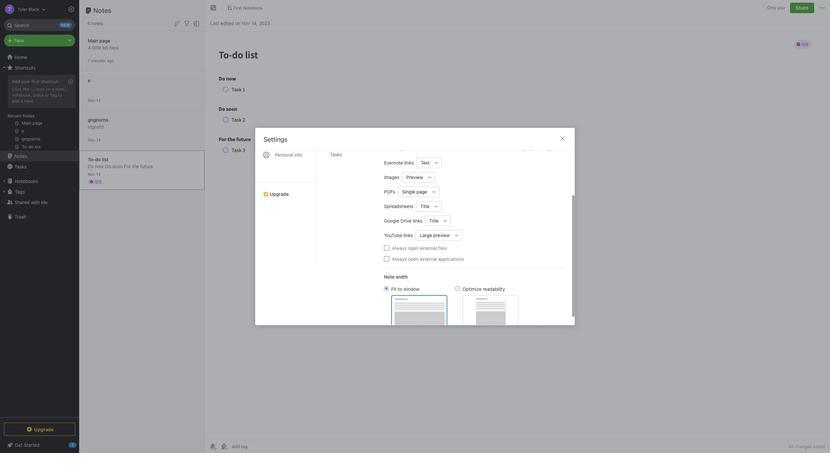 Task type: describe. For each thing, give the bounding box(es) containing it.
the inside tree
[[23, 86, 29, 92]]

drive
[[401, 218, 412, 224]]

shortcuts button
[[0, 62, 79, 73]]

add your first shortcut
[[12, 79, 58, 84]]

attachments.
[[473, 146, 499, 152]]

nov down sfgnsfd
[[88, 137, 95, 142]]

always for always open external applications
[[392, 256, 407, 262]]

fit
[[392, 286, 397, 292]]

all changes saved
[[789, 444, 825, 450]]

tasks inside 'button'
[[15, 164, 27, 170]]

single
[[402, 189, 415, 195]]

home
[[15, 54, 27, 60]]

note window element
[[205, 0, 831, 454]]

14,
[[252, 20, 258, 26]]

or
[[45, 92, 49, 98]]

Choose default view option for Spreadsheets field
[[416, 201, 442, 212]]

0 vertical spatial upgrade
[[270, 191, 289, 197]]

add
[[12, 79, 20, 84]]

settings
[[264, 136, 288, 143]]

text
[[421, 160, 430, 166]]

external for applications
[[420, 256, 437, 262]]

new
[[15, 38, 24, 43]]

...
[[31, 86, 35, 92]]

tab list containing personal info
[[256, 86, 317, 261]]

gngnsrns sfgnsfd
[[88, 117, 108, 130]]

little
[[92, 45, 101, 50]]

tag
[[50, 92, 57, 98]]

preview
[[433, 233, 450, 238]]

note,
[[55, 86, 66, 92]]

settings image
[[67, 5, 75, 13]]

Always open external files checkbox
[[384, 246, 390, 251]]

Search text field
[[9, 19, 71, 31]]

page for single
[[417, 189, 427, 195]]

single page button
[[398, 187, 429, 197]]

sfgnsfd
[[88, 124, 104, 130]]

tasks tab
[[325, 149, 374, 160]]

shared with me link
[[0, 197, 79, 208]]

minutes
[[91, 58, 106, 63]]

shortcut
[[41, 79, 58, 84]]

click the ...
[[12, 86, 35, 92]]

3 14 from the top
[[96, 172, 101, 177]]

shortcuts
[[15, 65, 36, 70]]

close image
[[559, 135, 567, 143]]

new
[[445, 146, 453, 152]]

3 nov 14 from the top
[[88, 172, 101, 177]]

first notebook button
[[225, 3, 265, 13]]

main page a little bit here
[[88, 38, 119, 50]]

files
[[439, 245, 447, 251]]

to-do list do now do soon for the future
[[88, 157, 153, 169]]

fit to window
[[392, 286, 420, 292]]

1 vertical spatial notes
[[23, 113, 35, 119]]

notebook
[[243, 5, 263, 10]]

tasks inside tab
[[330, 152, 342, 157]]

shared
[[15, 200, 30, 205]]

your for default
[[401, 146, 409, 152]]

page for main
[[100, 38, 110, 43]]

for
[[438, 146, 444, 152]]

evernote links
[[384, 160, 414, 166]]

open for always open external applications
[[408, 256, 419, 262]]

edited
[[221, 20, 234, 26]]

a
[[88, 45, 91, 50]]

always for always open external files
[[392, 245, 407, 251]]

Choose default view option for Images field
[[402, 172, 436, 183]]

large preview button
[[416, 230, 452, 241]]

optimize
[[463, 286, 482, 292]]

home link
[[0, 52, 79, 62]]

all
[[789, 444, 794, 450]]

title button for google drive links
[[425, 216, 441, 226]]

bit
[[103, 45, 108, 50]]

14 for e
[[96, 98, 101, 103]]

expand note image
[[210, 4, 218, 12]]

width
[[396, 274, 408, 280]]

main
[[88, 38, 98, 43]]

google drive links
[[384, 218, 423, 224]]

choose your default views for new links and attachments.
[[384, 146, 499, 152]]

nov up 0/3
[[88, 172, 95, 177]]

share button
[[791, 3, 815, 13]]

recent
[[8, 113, 22, 119]]

a
[[52, 86, 54, 92]]

saved
[[814, 444, 825, 450]]

add a reminder image
[[209, 443, 217, 451]]

spreadsheets
[[384, 204, 414, 209]]

notebooks link
[[0, 176, 79, 187]]

notebooks
[[15, 178, 38, 184]]

option group containing fit to window
[[384, 286, 519, 328]]

youtube
[[384, 233, 402, 238]]

always open external applications
[[392, 256, 464, 262]]

what are my options?
[[500, 146, 546, 152]]

to inside option group
[[398, 286, 402, 292]]

7
[[88, 58, 90, 63]]

soon
[[112, 164, 123, 169]]

nov down e
[[88, 98, 95, 103]]

to-
[[88, 157, 95, 162]]

icon
[[36, 86, 45, 92]]

tasks button
[[0, 161, 79, 172]]

14 for gngnsrns
[[96, 137, 101, 142]]

pdfs
[[384, 189, 395, 195]]

Choose default view option for YouTube links field
[[416, 230, 462, 241]]

nov 14 for gngnsrns
[[88, 137, 101, 142]]

external for files
[[420, 245, 437, 251]]

applications
[[439, 256, 464, 262]]

7 minutes ago
[[88, 58, 114, 63]]

ago
[[107, 58, 114, 63]]

gngnsrns
[[88, 117, 108, 123]]



Task type: locate. For each thing, give the bounding box(es) containing it.
group
[[0, 73, 79, 154]]

images
[[384, 175, 400, 180]]

1 vertical spatial upgrade button
[[4, 423, 75, 436]]

1 do from the left
[[88, 164, 94, 169]]

default
[[411, 146, 425, 152]]

open down "always open external files"
[[408, 256, 419, 262]]

notes up notes
[[93, 7, 112, 14]]

title button for spreadsheets
[[416, 201, 431, 212]]

0 horizontal spatial the
[[23, 86, 29, 92]]

the left ... on the left of the page
[[23, 86, 29, 92]]

1 14 from the top
[[96, 98, 101, 103]]

here.
[[24, 98, 35, 104]]

personal
[[275, 152, 293, 158]]

1 vertical spatial tasks
[[15, 164, 27, 170]]

only you
[[768, 5, 785, 10]]

1 horizontal spatial upgrade button
[[256, 182, 316, 200]]

links down the drive
[[404, 233, 413, 238]]

on
[[235, 20, 241, 26], [46, 86, 51, 92]]

the right for
[[132, 164, 139, 169]]

with
[[31, 200, 40, 205]]

title for google drive links
[[430, 218, 439, 224]]

2 vertical spatial nov 14
[[88, 172, 101, 177]]

1 open from the top
[[408, 245, 419, 251]]

2 vertical spatial notes
[[15, 153, 27, 159]]

last edited on nov 14, 2023
[[210, 20, 270, 26]]

0 vertical spatial external
[[420, 245, 437, 251]]

single page
[[402, 189, 427, 195]]

0 vertical spatial the
[[23, 86, 29, 92]]

14 up 0/3
[[96, 172, 101, 177]]

1 vertical spatial page
[[417, 189, 427, 195]]

personal info
[[275, 152, 303, 158]]

nov 14
[[88, 98, 101, 103], [88, 137, 101, 142], [88, 172, 101, 177]]

1 vertical spatial upgrade
[[34, 427, 54, 433]]

title for spreadsheets
[[421, 204, 430, 209]]

0 vertical spatial notes
[[93, 7, 112, 14]]

nov inside note window element
[[242, 20, 250, 26]]

2 always from the top
[[392, 256, 407, 262]]

your inside tree
[[21, 79, 30, 84]]

and
[[464, 146, 472, 152]]

0 horizontal spatial on
[[46, 86, 51, 92]]

0/3
[[95, 179, 101, 184]]

1 vertical spatial on
[[46, 86, 51, 92]]

1 vertical spatial open
[[408, 256, 419, 262]]

nov
[[242, 20, 250, 26], [88, 98, 95, 103], [88, 137, 95, 142], [88, 172, 95, 177]]

e
[[88, 77, 90, 83]]

nov 14 for e
[[88, 98, 101, 103]]

option group
[[384, 286, 519, 328]]

tree
[[0, 52, 79, 417]]

group inside tree
[[0, 73, 79, 154]]

to
[[58, 92, 62, 98], [398, 286, 402, 292]]

expand tags image
[[2, 189, 7, 194]]

the inside to-do list do now do soon for the future
[[132, 164, 139, 169]]

0 vertical spatial open
[[408, 245, 419, 251]]

links left "text" button
[[404, 160, 414, 166]]

add
[[12, 98, 19, 104]]

to down note,
[[58, 92, 62, 98]]

you
[[778, 5, 785, 10]]

1 horizontal spatial upgrade
[[270, 191, 289, 197]]

Choose default view option for Evernote links field
[[417, 158, 442, 168]]

open for always open external files
[[408, 245, 419, 251]]

always
[[392, 245, 407, 251], [392, 256, 407, 262]]

1 vertical spatial title button
[[425, 216, 441, 226]]

always right always open external files checkbox on the left
[[392, 245, 407, 251]]

0 horizontal spatial do
[[88, 164, 94, 169]]

1 vertical spatial nov 14
[[88, 137, 101, 142]]

2 vertical spatial 14
[[96, 172, 101, 177]]

1 horizontal spatial the
[[132, 164, 139, 169]]

1 horizontal spatial on
[[235, 20, 241, 26]]

0 vertical spatial always
[[392, 245, 407, 251]]

large
[[420, 233, 432, 238]]

add tag image
[[220, 443, 228, 451]]

1 nov 14 from the top
[[88, 98, 101, 103]]

first notebook
[[233, 5, 263, 10]]

tree containing home
[[0, 52, 79, 417]]

Note Editor text field
[[205, 32, 831, 440]]

title up large preview button
[[430, 218, 439, 224]]

shared with me
[[15, 200, 48, 205]]

optimize readability
[[463, 286, 505, 292]]

0 horizontal spatial your
[[21, 79, 30, 84]]

your for first
[[21, 79, 30, 84]]

expand notebooks image
[[2, 179, 7, 184]]

page right single
[[417, 189, 427, 195]]

note list element
[[79, 0, 205, 454]]

nov 14 up gngnsrns
[[88, 98, 101, 103]]

always right always open external applications "option"
[[392, 256, 407, 262]]

1 horizontal spatial page
[[417, 189, 427, 195]]

nov left 14,
[[242, 20, 250, 26]]

external down "always open external files"
[[420, 256, 437, 262]]

1 vertical spatial title
[[430, 218, 439, 224]]

it
[[21, 98, 23, 104]]

do down to-
[[88, 164, 94, 169]]

icon on a note, notebook, stack or tag to add it here.
[[12, 86, 66, 104]]

notebook,
[[12, 92, 32, 98]]

external
[[420, 245, 437, 251], [420, 256, 437, 262]]

tags button
[[0, 187, 79, 197]]

me
[[41, 200, 48, 205]]

2 external from the top
[[420, 256, 437, 262]]

0 vertical spatial nov 14
[[88, 98, 101, 103]]

page inside button
[[417, 189, 427, 195]]

page
[[100, 38, 110, 43], [417, 189, 427, 195]]

links right the drive
[[413, 218, 423, 224]]

1 vertical spatial the
[[132, 164, 139, 169]]

2 14 from the top
[[96, 137, 101, 142]]

group containing add your first shortcut
[[0, 73, 79, 154]]

notes inside note list element
[[93, 7, 112, 14]]

links left and
[[454, 146, 463, 152]]

4
[[87, 20, 90, 26]]

trash link
[[0, 212, 79, 222]]

1 vertical spatial your
[[401, 146, 409, 152]]

your up click the ...
[[21, 79, 30, 84]]

2 nov 14 from the top
[[88, 137, 101, 142]]

title
[[421, 204, 430, 209], [430, 218, 439, 224]]

0 vertical spatial to
[[58, 92, 62, 98]]

1 vertical spatial always
[[392, 256, 407, 262]]

title button up large preview button
[[425, 216, 441, 226]]

share
[[796, 5, 809, 11]]

1 external from the top
[[420, 245, 437, 251]]

0 vertical spatial 14
[[96, 98, 101, 103]]

tags
[[15, 189, 25, 195]]

do
[[95, 157, 101, 162]]

Optimize readability radio
[[456, 286, 460, 291]]

for
[[124, 164, 131, 169]]

0 vertical spatial title
[[421, 204, 430, 209]]

to inside icon on a note, notebook, stack or tag to add it here.
[[58, 92, 62, 98]]

0 vertical spatial upgrade button
[[256, 182, 316, 200]]

2 open from the top
[[408, 256, 419, 262]]

None search field
[[9, 19, 71, 31]]

Always open external applications checkbox
[[384, 256, 390, 262]]

large preview
[[420, 233, 450, 238]]

on left "a"
[[46, 86, 51, 92]]

upgrade
[[270, 191, 289, 197], [34, 427, 54, 433]]

0 horizontal spatial upgrade button
[[4, 423, 75, 436]]

text button
[[417, 158, 432, 168]]

first
[[233, 5, 242, 10]]

0 vertical spatial your
[[21, 79, 30, 84]]

14 down sfgnsfd
[[96, 137, 101, 142]]

notes
[[93, 7, 112, 14], [23, 113, 35, 119], [15, 153, 27, 159]]

evernote
[[384, 160, 403, 166]]

here
[[109, 45, 119, 50]]

first
[[31, 79, 40, 84]]

info
[[295, 152, 303, 158]]

changes
[[795, 444, 812, 450]]

1 vertical spatial external
[[420, 256, 437, 262]]

page inside main page a little bit here
[[100, 38, 110, 43]]

0 horizontal spatial to
[[58, 92, 62, 98]]

last
[[210, 20, 219, 26]]

1 vertical spatial 14
[[96, 137, 101, 142]]

0 vertical spatial on
[[235, 20, 241, 26]]

14 up gngnsrns
[[96, 98, 101, 103]]

notes right recent
[[23, 113, 35, 119]]

your
[[21, 79, 30, 84], [401, 146, 409, 152]]

readability
[[483, 286, 505, 292]]

do down list
[[105, 164, 111, 169]]

open up always open external applications
[[408, 245, 419, 251]]

page up bit
[[100, 38, 110, 43]]

window
[[404, 286, 420, 292]]

on inside icon on a note, notebook, stack or tag to add it here.
[[46, 86, 51, 92]]

1 horizontal spatial to
[[398, 286, 402, 292]]

nov 14 up 0/3
[[88, 172, 101, 177]]

list
[[102, 157, 108, 162]]

your left default at the top of page
[[401, 146, 409, 152]]

stack
[[33, 92, 44, 98]]

0 vertical spatial page
[[100, 38, 110, 43]]

preview button
[[402, 172, 425, 183]]

future
[[140, 164, 153, 169]]

1 horizontal spatial tasks
[[330, 152, 342, 157]]

youtube links
[[384, 233, 413, 238]]

2023
[[259, 20, 270, 26]]

title button down choose default view option for pdfs field
[[416, 201, 431, 212]]

choose
[[384, 146, 399, 152]]

on inside note window element
[[235, 20, 241, 26]]

options?
[[528, 146, 546, 152]]

tab list
[[256, 86, 317, 261]]

Choose default view option for Google Drive links field
[[425, 216, 451, 226]]

0 vertical spatial title button
[[416, 201, 431, 212]]

on right edited
[[235, 20, 241, 26]]

notes up tasks 'button'
[[15, 153, 27, 159]]

4 notes
[[87, 20, 103, 26]]

2 do from the left
[[105, 164, 111, 169]]

to right fit
[[398, 286, 402, 292]]

1 always from the top
[[392, 245, 407, 251]]

1 horizontal spatial your
[[401, 146, 409, 152]]

0 horizontal spatial tasks
[[15, 164, 27, 170]]

nov 14 down sfgnsfd
[[88, 137, 101, 142]]

what
[[500, 146, 511, 152]]

only
[[768, 5, 777, 10]]

views
[[426, 146, 437, 152]]

0 horizontal spatial page
[[100, 38, 110, 43]]

my
[[520, 146, 527, 152]]

title down choose default view option for pdfs field
[[421, 204, 430, 209]]

0 horizontal spatial upgrade
[[34, 427, 54, 433]]

upgrade button
[[256, 182, 316, 200], [4, 423, 75, 436]]

Fit to window radio
[[384, 286, 389, 291]]

external up always open external applications
[[420, 245, 437, 251]]

1 vertical spatial to
[[398, 286, 402, 292]]

1 horizontal spatial do
[[105, 164, 111, 169]]

new button
[[4, 35, 75, 47]]

open
[[408, 245, 419, 251], [408, 256, 419, 262]]

google
[[384, 218, 399, 224]]

Choose default view option for PDFs field
[[398, 187, 440, 197]]

0 vertical spatial tasks
[[330, 152, 342, 157]]



Task type: vqa. For each thing, say whether or not it's contained in the screenshot.
Title inside the Choose default view option for Spreadsheets field
yes



